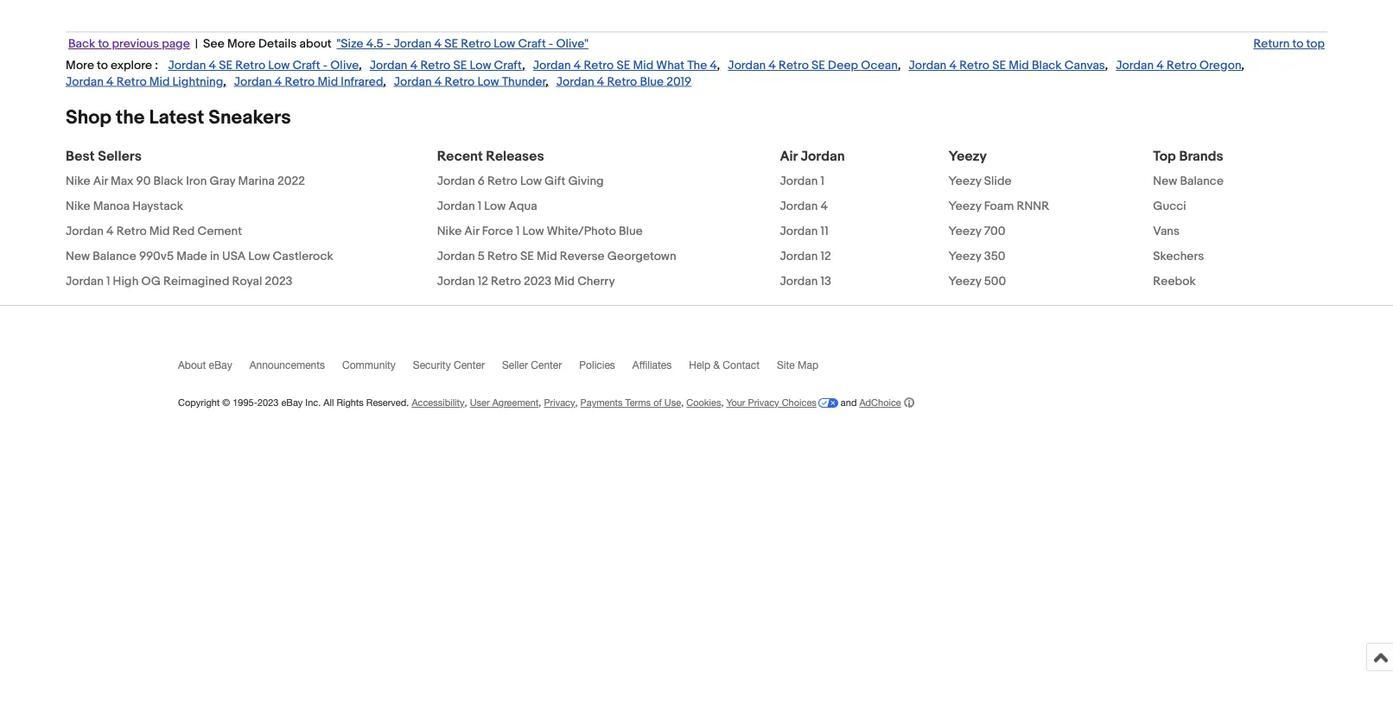 Task type: locate. For each thing, give the bounding box(es) containing it.
seller center
[[502, 360, 562, 372]]

- left olive"
[[549, 37, 553, 52]]

adchoice
[[860, 398, 901, 409]]

help & contact
[[689, 360, 760, 372]]

2023 for jordan 12 retro 2023 mid cherry
[[524, 275, 552, 289]]

nike
[[66, 174, 90, 189], [66, 199, 90, 214], [437, 224, 462, 239]]

yeezy for yeezy 500
[[949, 275, 982, 289]]

2 center from the left
[[531, 360, 562, 372]]

jordan 6 retro low gift giving link
[[437, 169, 604, 194]]

1 vertical spatial new
[[66, 250, 90, 264]]

0 horizontal spatial ebay
[[209, 360, 232, 372]]

olive"
[[556, 37, 589, 52]]

nike left manoa on the left top of the page
[[66, 199, 90, 214]]

12 for jordan 12
[[821, 250, 831, 264]]

marina
[[238, 174, 275, 189]]

1 center from the left
[[454, 360, 485, 372]]

max
[[111, 174, 133, 189]]

nike down the jordan 1 low aqua
[[437, 224, 462, 239]]

1 horizontal spatial privacy
[[748, 398, 779, 409]]

center right seller
[[531, 360, 562, 372]]

1 vertical spatial air
[[93, 174, 108, 189]]

thunder
[[502, 75, 546, 89]]

to left the top
[[1293, 37, 1304, 52]]

12 inside the "jordan 12 retro 2023 mid cherry" link
[[478, 275, 488, 289]]

yeezy up yeezy slide link
[[949, 149, 987, 166]]

1 horizontal spatial center
[[531, 360, 562, 372]]

0 vertical spatial black
[[1032, 59, 1062, 74]]

recent
[[437, 149, 483, 166]]

privacy down the seller center link
[[544, 398, 575, 409]]

ebay right the about
[[209, 360, 232, 372]]

se up the "jordan 12 retro 2023 mid cherry" link
[[520, 250, 534, 264]]

affiliates
[[633, 360, 672, 372]]

balance inside "link"
[[1180, 174, 1224, 189]]

best
[[66, 149, 95, 166]]

brands
[[1179, 149, 1224, 166]]

sellers
[[98, 149, 142, 166]]

made
[[177, 250, 207, 264]]

about
[[178, 360, 206, 372]]

more to explore :
[[66, 59, 158, 74]]

0 horizontal spatial center
[[454, 360, 485, 372]]

,
[[359, 59, 362, 74], [522, 59, 525, 74], [717, 59, 720, 74], [898, 59, 901, 74], [1105, 59, 1108, 74], [1242, 59, 1245, 74], [223, 75, 226, 89], [383, 75, 386, 89], [546, 75, 549, 89], [465, 398, 467, 409], [539, 398, 541, 409], [575, 398, 578, 409], [681, 398, 684, 409], [721, 398, 724, 409]]

low down aqua
[[523, 224, 544, 239]]

yeezy up 'yeezy 350'
[[949, 224, 982, 239]]

ebay
[[209, 360, 232, 372], [281, 398, 303, 409]]

to for more
[[97, 59, 108, 74]]

0 vertical spatial 12
[[821, 250, 831, 264]]

1 horizontal spatial black
[[1032, 59, 1062, 74]]

yeezy foam rnnr
[[949, 199, 1050, 214]]

yeezy 700
[[949, 224, 1006, 239]]

force
[[482, 224, 513, 239]]

1 yeezy from the top
[[949, 149, 987, 166]]

12
[[821, 250, 831, 264], [478, 275, 488, 289]]

0 vertical spatial ebay
[[209, 360, 232, 372]]

blue up georgetown
[[619, 224, 643, 239]]

new down top
[[1153, 174, 1178, 189]]

1 vertical spatial nike
[[66, 199, 90, 214]]

0 horizontal spatial more
[[66, 59, 94, 74]]

skechers link
[[1153, 244, 1204, 269]]

low left gift
[[520, 174, 542, 189]]

6 yeezy from the top
[[949, 275, 982, 289]]

1 down 6
[[478, 199, 482, 214]]

1 horizontal spatial -
[[386, 37, 391, 52]]

inc.
[[305, 398, 321, 409]]

accessibility
[[412, 398, 465, 409]]

- left olive
[[323, 59, 328, 74]]

mid
[[633, 59, 654, 74], [1009, 59, 1029, 74], [149, 75, 170, 89], [318, 75, 338, 89], [149, 224, 170, 239], [537, 250, 557, 264], [554, 275, 575, 289]]

new balance 990v5 made in usa low castlerock
[[66, 250, 333, 264]]

announcements
[[250, 360, 325, 372]]

center for seller center
[[531, 360, 562, 372]]

1 horizontal spatial balance
[[1180, 174, 1224, 189]]

1 vertical spatial ebay
[[281, 398, 303, 409]]

nike inside nike manoa haystack link
[[66, 199, 90, 214]]

5
[[478, 250, 485, 264]]

1 for jordan 1
[[821, 174, 825, 189]]

0 vertical spatial new
[[1153, 174, 1178, 189]]

more inside the 'quick links' navigation
[[227, 37, 256, 52]]

1 for jordan 1 low aqua
[[478, 199, 482, 214]]

se down ""size 4.5 - jordan 4 se retro low craft - olive"" link
[[453, 59, 467, 74]]

blue down what
[[640, 75, 664, 89]]

2023 down jordan 5 retro se mid reverse georgetown
[[524, 275, 552, 289]]

mid down nike air force 1 low white/photo blue
[[537, 250, 557, 264]]

0 vertical spatial balance
[[1180, 174, 1224, 189]]

back to previous page | see more details about "size 4.5 - jordan 4 se retro low craft - olive"
[[68, 37, 589, 52]]

and
[[841, 398, 857, 409]]

0 horizontal spatial -
[[323, 59, 328, 74]]

- right the 4.5
[[386, 37, 391, 52]]

2 vertical spatial nike
[[437, 224, 462, 239]]

black right 90
[[153, 174, 183, 189]]

new down nike manoa haystack
[[66, 250, 90, 264]]

about ebay
[[178, 360, 232, 372]]

yeezy up yeezy 700 link
[[949, 199, 982, 214]]

adchoice link
[[860, 398, 914, 409]]

black
[[1032, 59, 1062, 74], [153, 174, 183, 189]]

blue inside the jordan 4 se retro low craft - olive , jordan 4 retro se low craft , jordan 4 retro se mid what the 4 , jordan 4 retro se deep ocean , jordan 4 retro se mid black canvas , jordan 4 retro oregon , jordan 4 retro mid lightning , jordan 4 retro mid infrared , jordan 4 retro low thunder , jordan 4 retro blue 2019
[[640, 75, 664, 89]]

|
[[195, 37, 198, 52]]

user
[[470, 398, 490, 409]]

center right security
[[454, 360, 485, 372]]

low inside the 'quick links' navigation
[[494, 37, 515, 52]]

1 horizontal spatial more
[[227, 37, 256, 52]]

cement
[[197, 224, 242, 239]]

privacy
[[544, 398, 575, 409], [748, 398, 779, 409]]

0 vertical spatial nike
[[66, 174, 90, 189]]

to left explore
[[97, 59, 108, 74]]

1 vertical spatial 12
[[478, 275, 488, 289]]

mid down :
[[149, 75, 170, 89]]

0 vertical spatial more
[[227, 37, 256, 52]]

balance for new balance 990v5 made in usa low castlerock
[[93, 250, 136, 264]]

0 vertical spatial air
[[780, 149, 798, 166]]

new balance
[[1153, 174, 1224, 189]]

air for nike air max 90 black iron gray marina 2022
[[93, 174, 108, 189]]

jordan 12 link
[[780, 244, 831, 269]]

3 yeezy from the top
[[949, 199, 982, 214]]

manoa
[[93, 199, 130, 214]]

500
[[984, 275, 1006, 289]]

0 horizontal spatial balance
[[93, 250, 136, 264]]

low up 'thunder' on the top
[[494, 37, 515, 52]]

reverse
[[560, 250, 605, 264]]

to
[[98, 37, 109, 52], [1293, 37, 1304, 52], [97, 59, 108, 74]]

more down back
[[66, 59, 94, 74]]

nike down best
[[66, 174, 90, 189]]

the
[[116, 106, 145, 130]]

air
[[780, 149, 798, 166], [93, 174, 108, 189], [464, 224, 479, 239]]

aqua
[[509, 199, 537, 214]]

1 horizontal spatial air
[[464, 224, 479, 239]]

announcements link
[[250, 360, 342, 380]]

1 horizontal spatial 12
[[821, 250, 831, 264]]

og
[[141, 275, 161, 289]]

2023 right '©'
[[258, 398, 279, 409]]

site map link
[[777, 360, 836, 380]]

yeezy for yeezy 350
[[949, 250, 982, 264]]

se inside the 'quick links' navigation
[[444, 37, 458, 52]]

air left force
[[464, 224, 479, 239]]

vans
[[1153, 224, 1180, 239]]

jordan inside the 'quick links' navigation
[[394, 37, 432, 52]]

retro inside the 'quick links' navigation
[[461, 37, 491, 52]]

12 down 5
[[478, 275, 488, 289]]

mid left 'canvas'
[[1009, 59, 1029, 74]]

black inside the jordan 4 se retro low craft - olive , jordan 4 retro se low craft , jordan 4 retro se mid what the 4 , jordan 4 retro se deep ocean , jordan 4 retro se mid black canvas , jordan 4 retro oregon , jordan 4 retro mid lightning , jordan 4 retro mid infrared , jordan 4 retro low thunder , jordan 4 retro blue 2019
[[1032, 59, 1062, 74]]

details
[[258, 37, 297, 52]]

balance down brands
[[1180, 174, 1224, 189]]

-
[[386, 37, 391, 52], [549, 37, 553, 52], [323, 59, 328, 74]]

nike inside nike air force 1 low white/photo blue link
[[437, 224, 462, 239]]

yeezy down yeezy 700
[[949, 250, 982, 264]]

jordan 4 se retro low craft - olive , jordan 4 retro se low craft , jordan 4 retro se mid what the 4 , jordan 4 retro se deep ocean , jordan 4 retro se mid black canvas , jordan 4 retro oregon , jordan 4 retro mid lightning , jordan 4 retro mid infrared , jordan 4 retro low thunder , jordan 4 retro blue 2019
[[66, 59, 1245, 89]]

policies link
[[579, 360, 633, 380]]

ebay left inc.
[[281, 398, 303, 409]]

more
[[227, 37, 256, 52], [66, 59, 94, 74]]

1 vertical spatial more
[[66, 59, 94, 74]]

2 yeezy from the top
[[949, 174, 982, 189]]

mid down jordan 5 retro se mid reverse georgetown link
[[554, 275, 575, 289]]

help & contact link
[[689, 360, 777, 380]]

yeezy down yeezy 350 link
[[949, 275, 982, 289]]

air up jordan 1
[[780, 149, 798, 166]]

6
[[478, 174, 485, 189]]

0 horizontal spatial air
[[93, 174, 108, 189]]

canvas
[[1065, 59, 1105, 74]]

return to top
[[1254, 37, 1325, 52]]

jordan 12
[[780, 250, 831, 264]]

nike for nike air force 1 low white/photo blue
[[437, 224, 462, 239]]

0 horizontal spatial privacy
[[544, 398, 575, 409]]

se down see
[[219, 59, 233, 74]]

latest
[[149, 106, 204, 130]]

air left max
[[93, 174, 108, 189]]

air for nike air force 1 low white/photo blue
[[464, 224, 479, 239]]

policies
[[579, 360, 615, 372]]

balance up high
[[93, 250, 136, 264]]

your
[[727, 398, 746, 409]]

5 yeezy from the top
[[949, 250, 982, 264]]

new inside "link"
[[1153, 174, 1178, 189]]

1 horizontal spatial new
[[1153, 174, 1178, 189]]

payments
[[581, 398, 623, 409]]

balance for new balance
[[1180, 174, 1224, 189]]

4 yeezy from the top
[[949, 224, 982, 239]]

0 vertical spatial blue
[[640, 75, 664, 89]]

gucci link
[[1153, 194, 1187, 219]]

1 down the air jordan
[[821, 174, 825, 189]]

12 inside 'jordan 12' link
[[821, 250, 831, 264]]

nike air force 1 low white/photo blue link
[[437, 219, 643, 244]]

about ebay link
[[178, 360, 250, 380]]

choices
[[782, 398, 817, 409]]

2 horizontal spatial air
[[780, 149, 798, 166]]

high
[[113, 275, 139, 289]]

1 vertical spatial balance
[[93, 250, 136, 264]]

0 horizontal spatial 12
[[478, 275, 488, 289]]

2019
[[667, 75, 692, 89]]

jordan 4
[[780, 199, 828, 214]]

nike inside 'nike air max 90 black iron gray marina 2022' link
[[66, 174, 90, 189]]

0 horizontal spatial black
[[153, 174, 183, 189]]

more right see
[[227, 37, 256, 52]]

see
[[203, 37, 225, 52]]

low up force
[[484, 199, 506, 214]]

all
[[324, 398, 334, 409]]

new for new balance
[[1153, 174, 1178, 189]]

yeezy inside 'link'
[[949, 275, 982, 289]]

community link
[[342, 360, 413, 380]]

se right the 4.5
[[444, 37, 458, 52]]

privacy right your
[[748, 398, 779, 409]]

©
[[222, 398, 230, 409]]

low right usa
[[248, 250, 270, 264]]

yeezy left slide
[[949, 174, 982, 189]]

craft inside the 'quick links' navigation
[[518, 37, 546, 52]]

mid left red
[[149, 224, 170, 239]]

new balance link
[[1153, 169, 1224, 194]]

new balance 990v5 made in usa low castlerock link
[[66, 244, 333, 269]]

georgetown
[[607, 250, 676, 264]]

1 left high
[[106, 275, 110, 289]]

0 horizontal spatial new
[[66, 250, 90, 264]]

12 up 13
[[821, 250, 831, 264]]

yeezy for yeezy
[[949, 149, 987, 166]]

what
[[656, 59, 685, 74]]

black left 'canvas'
[[1032, 59, 1062, 74]]

low down details
[[268, 59, 290, 74]]

2 vertical spatial air
[[464, 224, 479, 239]]

to right back
[[98, 37, 109, 52]]



Task type: vqa. For each thing, say whether or not it's contained in the screenshot.
3rd Yeezy from the top of the page
yes



Task type: describe. For each thing, give the bounding box(es) containing it.
90
[[136, 174, 151, 189]]

2 horizontal spatial -
[[549, 37, 553, 52]]

deep
[[828, 59, 858, 74]]

usa
[[222, 250, 246, 264]]

cherry
[[578, 275, 615, 289]]

copyright
[[178, 398, 220, 409]]

- inside the jordan 4 se retro low craft - olive , jordan 4 retro se low craft , jordan 4 retro se mid what the 4 , jordan 4 retro se deep ocean , jordan 4 retro se mid black canvas , jordan 4 retro oregon , jordan 4 retro mid lightning , jordan 4 retro mid infrared , jordan 4 retro low thunder , jordan 4 retro blue 2019
[[323, 59, 328, 74]]

se left deep
[[812, 59, 826, 74]]

gucci
[[1153, 199, 1187, 214]]

oregon
[[1200, 59, 1242, 74]]

center for security center
[[454, 360, 485, 372]]

low left 'thunder' on the top
[[478, 75, 499, 89]]

reebok link
[[1153, 269, 1196, 294]]

contact
[[723, 360, 760, 372]]

sneakers
[[209, 106, 291, 130]]

jordan 1 low aqua
[[437, 199, 537, 214]]

nike for nike manoa haystack
[[66, 199, 90, 214]]

return to top link
[[1251, 37, 1328, 52]]

iron
[[186, 174, 207, 189]]

2023 right royal
[[265, 275, 293, 289]]

gift
[[545, 174, 566, 189]]

mid down olive
[[318, 75, 338, 89]]

12 for jordan 12 retro 2023 mid cherry
[[478, 275, 488, 289]]

mid up jordan 4 retro blue 2019 link
[[633, 59, 654, 74]]

2 privacy from the left
[[748, 398, 779, 409]]

foam
[[984, 199, 1014, 214]]

use
[[665, 398, 681, 409]]

map
[[798, 360, 819, 372]]

rnnr
[[1017, 199, 1050, 214]]

4 inside the 'quick links' navigation
[[434, 37, 442, 52]]

your privacy choices link
[[727, 398, 838, 409]]

jordan inside "link"
[[780, 275, 818, 289]]

low down ""size 4.5 - jordan 4 se retro low craft - olive"" link
[[470, 59, 491, 74]]

yeezy 500 link
[[949, 269, 1006, 294]]

haystack
[[132, 199, 183, 214]]

jordan 12 retro 2023 mid cherry link
[[437, 269, 615, 294]]

giving
[[568, 174, 604, 189]]

top
[[1307, 37, 1325, 52]]

yeezy for yeezy 700
[[949, 224, 982, 239]]

olive
[[331, 59, 359, 74]]

page
[[162, 37, 190, 52]]

reebok
[[1153, 275, 1196, 289]]

seller center link
[[502, 360, 579, 380]]

vans link
[[1153, 219, 1180, 244]]

explore
[[111, 59, 152, 74]]

se up jordan 4 retro blue 2019 link
[[617, 59, 630, 74]]

jordan 5 retro se mid reverse georgetown link
[[437, 244, 676, 269]]

best sellers
[[66, 149, 142, 166]]

yeezy for yeezy foam rnnr
[[949, 199, 982, 214]]

se left 'canvas'
[[992, 59, 1006, 74]]

recent releases
[[437, 149, 544, 166]]

affiliates link
[[633, 360, 689, 380]]

rights
[[337, 398, 364, 409]]

to for back
[[98, 37, 109, 52]]

1995-
[[233, 398, 258, 409]]

nike for nike air max 90 black iron gray marina 2022
[[66, 174, 90, 189]]

cookies link
[[687, 398, 721, 409]]

1 for jordan 1 high og reimagined royal 2023
[[106, 275, 110, 289]]

back
[[68, 37, 95, 52]]

jordan 6 retro low gift giving
[[437, 174, 604, 189]]

reserved.
[[366, 398, 409, 409]]

previous
[[112, 37, 159, 52]]

se inside jordan 5 retro se mid reverse georgetown link
[[520, 250, 534, 264]]

help
[[689, 360, 711, 372]]

13
[[821, 275, 831, 289]]

"size 4.5 - jordan 4 se retro low craft - olive" link
[[334, 37, 591, 52]]

nike air max 90 black iron gray marina 2022
[[66, 174, 305, 189]]

releases
[[486, 149, 544, 166]]

1 vertical spatial black
[[153, 174, 183, 189]]

reimagined
[[163, 275, 229, 289]]

"size
[[337, 37, 364, 52]]

community
[[342, 360, 396, 372]]

2023 for copyright © 1995-2023 ebay inc. all rights reserved. accessibility , user agreement , privacy , payments terms of use , cookies , your privacy choices
[[258, 398, 279, 409]]

infrared
[[341, 75, 383, 89]]

red
[[173, 224, 195, 239]]

quick links navigation
[[66, 32, 1328, 52]]

jordan 12 retro 2023 mid cherry
[[437, 275, 615, 289]]

jordan 1 low aqua link
[[437, 194, 537, 219]]

shop the latest sneakers
[[66, 106, 291, 130]]

ocean
[[861, 59, 898, 74]]

top brands
[[1153, 149, 1224, 166]]

castlerock
[[273, 250, 333, 264]]

1 horizontal spatial ebay
[[281, 398, 303, 409]]

jordan 11 link
[[780, 219, 829, 244]]

new for new balance 990v5 made in usa low castlerock
[[66, 250, 90, 264]]

jordan 11
[[780, 224, 829, 239]]

of
[[654, 398, 662, 409]]

1 right force
[[516, 224, 520, 239]]

yeezy 350
[[949, 250, 1006, 264]]

1 vertical spatial blue
[[619, 224, 643, 239]]

terms
[[625, 398, 651, 409]]

2022
[[277, 174, 305, 189]]

1 privacy from the left
[[544, 398, 575, 409]]

yeezy 350 link
[[949, 244, 1006, 269]]

yeezy slide
[[949, 174, 1012, 189]]

slide
[[984, 174, 1012, 189]]

jordan 5 retro se mid reverse georgetown
[[437, 250, 676, 264]]

yeezy for yeezy slide
[[949, 174, 982, 189]]

about
[[300, 37, 332, 52]]

to for return
[[1293, 37, 1304, 52]]

security
[[413, 360, 451, 372]]

nike air force 1 low white/photo blue
[[437, 224, 643, 239]]

back to previous page link
[[66, 37, 193, 52]]



